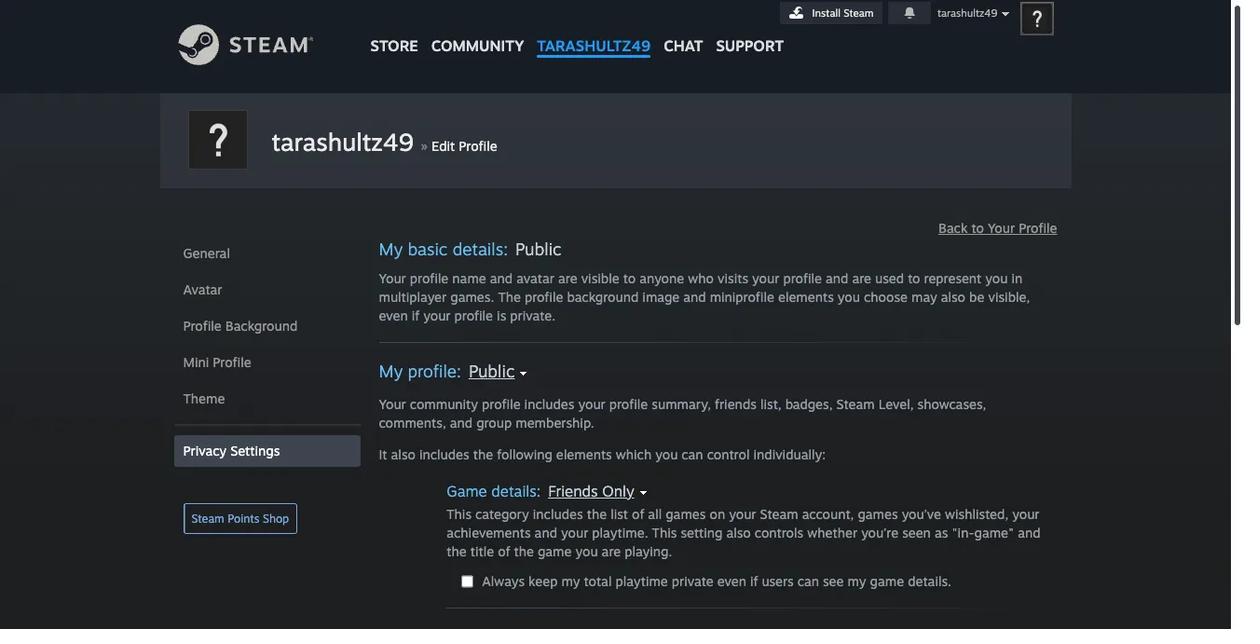 Task type: describe. For each thing, give the bounding box(es) containing it.
following
[[497, 447, 553, 462]]

profile inside tarashultz49 » edit profile
[[459, 138, 497, 154]]

store
[[371, 36, 418, 55]]

mini profile link
[[174, 347, 360, 378]]

playtime
[[616, 573, 668, 589]]

group
[[477, 415, 512, 431]]

: for my profile :
[[457, 361, 461, 381]]

general link
[[174, 238, 360, 269]]

background
[[567, 289, 639, 305]]

1 horizontal spatial of
[[632, 506, 644, 522]]

my profile :
[[379, 361, 461, 381]]

you inside "this category includes the list of all games on your steam account, games you've wishlisted, your achievements and your playtime. this setting also controls whether you're seen as "in-game" and the title of the game you are playing."
[[576, 543, 598, 559]]

settings
[[230, 443, 280, 459]]

2 horizontal spatial are
[[852, 270, 872, 286]]

game"
[[975, 525, 1014, 541]]

membership.
[[516, 415, 594, 431]]

name
[[452, 270, 486, 286]]

profile up the multiplayer
[[410, 270, 449, 286]]

details.
[[908, 573, 952, 589]]

you've
[[902, 506, 942, 522]]

you right which
[[656, 447, 678, 462]]

your right on
[[729, 506, 757, 522]]

1 horizontal spatial to
[[908, 270, 921, 286]]

support
[[716, 36, 784, 55]]

total
[[584, 573, 612, 589]]

category
[[476, 506, 529, 522]]

back to your profile
[[939, 220, 1058, 236]]

on
[[710, 506, 725, 522]]

avatar link
[[174, 274, 360, 306]]

includes inside your community profile includes your profile summary, friends list, badges, steam level, showcases, comments, and group membership.
[[524, 396, 575, 412]]

your up game"
[[1013, 506, 1040, 522]]

»
[[421, 136, 428, 155]]

tarashultz49 » edit profile
[[272, 127, 497, 157]]

is
[[497, 308, 506, 323]]

steam inside steam points shop link
[[192, 512, 224, 526]]

"in-
[[952, 525, 975, 541]]

1 horizontal spatial if
[[750, 573, 758, 589]]

2 vertical spatial tarashultz49
[[272, 127, 414, 157]]

elements inside your profile name and avatar are visible to anyone who visits your profile and are used to represent you in multiplayer games. the profile background image and miniprofile elements you choose may also be visible, even if your profile is private.
[[778, 289, 834, 305]]

0 horizontal spatial elements
[[556, 447, 612, 462]]

background
[[225, 318, 298, 334]]

represent
[[924, 270, 982, 286]]

users
[[762, 573, 794, 589]]

includes for game details
[[533, 506, 583, 522]]

0 vertical spatial this
[[447, 506, 472, 522]]

0 vertical spatial details
[[453, 239, 504, 259]]

summary,
[[652, 396, 711, 412]]

visible
[[581, 270, 620, 286]]

community
[[410, 396, 478, 412]]

may
[[912, 289, 938, 305]]

list
[[611, 506, 628, 522]]

steam points shop link
[[183, 503, 298, 534]]

profile right mini
[[213, 354, 251, 370]]

game details :
[[447, 482, 541, 501]]

playing.
[[625, 543, 672, 559]]

only
[[603, 482, 635, 501]]

chat
[[664, 36, 703, 55]]

profile up which
[[609, 396, 648, 412]]

0 horizontal spatial also
[[391, 447, 416, 462]]

be
[[970, 289, 985, 305]]

see
[[823, 573, 844, 589]]

1 games from the left
[[666, 506, 706, 522]]

profile up "community" at left
[[408, 361, 457, 381]]

multiplayer
[[379, 289, 447, 305]]

list,
[[761, 396, 782, 412]]

1 vertical spatial tarashultz49
[[537, 36, 651, 55]]

badges,
[[786, 396, 833, 412]]

keep
[[529, 573, 558, 589]]

which
[[616, 447, 652, 462]]

private.
[[510, 308, 556, 323]]

profile right visits at top right
[[783, 270, 822, 286]]

friends
[[715, 396, 757, 412]]

also inside "this category includes the list of all games on your steam account, games you've wishlisted, your achievements and your playtime. this setting also controls whether you're seen as "in-game" and the title of the game you are playing."
[[727, 525, 751, 541]]

seen
[[903, 525, 931, 541]]

it
[[379, 447, 387, 462]]

support link
[[710, 0, 791, 60]]

0 horizontal spatial to
[[623, 270, 636, 286]]

privacy
[[183, 443, 227, 459]]

back
[[939, 220, 968, 236]]

friends
[[548, 482, 598, 501]]

and right game"
[[1018, 525, 1041, 541]]

profile up group at bottom
[[482, 396, 521, 412]]

your community profile includes your profile summary, friends list, badges, steam level, showcases, comments, and group membership.
[[379, 396, 987, 431]]

profile background
[[183, 318, 298, 334]]

title
[[471, 543, 494, 559]]

the
[[498, 289, 521, 305]]

your for your community profile includes your profile summary, friends list, badges, steam level, showcases, comments, and group membership.
[[379, 396, 406, 412]]

profile background link
[[174, 310, 360, 342]]

it also includes the following elements which you can control individually:
[[379, 447, 826, 462]]

used
[[875, 270, 904, 286]]

game
[[447, 482, 487, 501]]

setting
[[681, 525, 723, 541]]

steam inside the install steam "link"
[[844, 7, 874, 20]]

also inside your profile name and avatar are visible to anyone who visits your profile and are used to represent you in multiplayer games. the profile background image and miniprofile elements you choose may also be visible, even if your profile is private.
[[941, 289, 966, 305]]

level,
[[879, 396, 914, 412]]

choose
[[864, 289, 908, 305]]

profile down games.
[[454, 308, 493, 323]]

2 games from the left
[[858, 506, 898, 522]]

1 vertical spatial even
[[718, 573, 747, 589]]

and inside your community profile includes your profile summary, friends list, badges, steam level, showcases, comments, and group membership.
[[450, 415, 473, 431]]

who
[[688, 270, 714, 286]]

and left used
[[826, 270, 849, 286]]

and up the
[[490, 270, 513, 286]]

avatar
[[517, 270, 555, 286]]

points
[[228, 512, 260, 526]]

your down the multiplayer
[[423, 308, 451, 323]]

privacy settings link
[[174, 435, 360, 467]]

are inside "this category includes the list of all games on your steam account, games you've wishlisted, your achievements and your playtime. this setting also controls whether you're seen as "in-game" and the title of the game you are playing."
[[602, 543, 621, 559]]

general
[[183, 245, 230, 261]]

0 vertical spatial :
[[504, 239, 508, 259]]

in
[[1012, 270, 1023, 286]]

install steam
[[813, 7, 874, 20]]

comments,
[[379, 415, 446, 431]]

0 vertical spatial can
[[682, 447, 703, 462]]



Task type: vqa. For each thing, say whether or not it's contained in the screenshot.
Life
no



Task type: locate. For each thing, give the bounding box(es) containing it.
this down all
[[652, 525, 677, 541]]

my right the see
[[848, 573, 867, 589]]

2 horizontal spatial tarashultz49
[[938, 7, 998, 20]]

0 horizontal spatial can
[[682, 447, 703, 462]]

your up the membership.
[[578, 396, 606, 412]]

: left friends
[[537, 482, 541, 501]]

1 horizontal spatial my
[[848, 573, 867, 589]]

elements up friends only
[[556, 447, 612, 462]]

community link
[[425, 0, 531, 64]]

even
[[379, 308, 408, 323], [718, 573, 747, 589]]

2 vertical spatial also
[[727, 525, 751, 541]]

steam left points
[[192, 512, 224, 526]]

my
[[379, 239, 403, 259], [379, 361, 403, 381]]

games up setting
[[666, 506, 706, 522]]

you left in
[[986, 270, 1008, 286]]

even inside your profile name and avatar are visible to anyone who visits your profile and are used to represent you in multiplayer games. the profile background image and miniprofile elements you choose may also be visible, even if your profile is private.
[[379, 308, 408, 323]]

1 vertical spatial tarashultz49 link
[[272, 127, 414, 157]]

1 horizontal spatial games
[[858, 506, 898, 522]]

my for my basic details
[[379, 239, 403, 259]]

to
[[972, 220, 984, 236], [623, 270, 636, 286], [908, 270, 921, 286]]

0 horizontal spatial if
[[412, 308, 420, 323]]

steam inside your community profile includes your profile summary, friends list, badges, steam level, showcases, comments, and group membership.
[[837, 396, 875, 412]]

0 horizontal spatial public
[[469, 361, 515, 381]]

the up keep
[[514, 543, 534, 559]]

includes up the membership.
[[524, 396, 575, 412]]

your down friends
[[561, 525, 589, 541]]

0 vertical spatial tarashultz49 link
[[531, 0, 657, 64]]

1 vertical spatial :
[[457, 361, 461, 381]]

1 horizontal spatial tarashultz49 link
[[531, 0, 657, 64]]

of left all
[[632, 506, 644, 522]]

1 vertical spatial my
[[379, 361, 403, 381]]

0 vertical spatial game
[[538, 543, 572, 559]]

:
[[504, 239, 508, 259], [457, 361, 461, 381], [537, 482, 541, 501]]

your up the multiplayer
[[379, 270, 406, 286]]

if
[[412, 308, 420, 323], [750, 573, 758, 589]]

the left title
[[447, 543, 467, 559]]

0 horizontal spatial even
[[379, 308, 408, 323]]

1 vertical spatial can
[[798, 573, 819, 589]]

0 horizontal spatial are
[[558, 270, 578, 286]]

edit profile link
[[432, 138, 497, 154]]

profile
[[410, 270, 449, 286], [783, 270, 822, 286], [525, 289, 563, 305], [454, 308, 493, 323], [408, 361, 457, 381], [482, 396, 521, 412], [609, 396, 648, 412]]

to up may
[[908, 270, 921, 286]]

can left control
[[682, 447, 703, 462]]

theme
[[183, 391, 225, 406]]

game inside "this category includes the list of all games on your steam account, games you've wishlisted, your achievements and your playtime. this setting also controls whether you're seen as "in-game" and the title of the game you are playing."
[[538, 543, 572, 559]]

also right it
[[391, 447, 416, 462]]

the down group at bottom
[[473, 447, 493, 462]]

edit
[[432, 138, 455, 154]]

visible,
[[989, 289, 1030, 305]]

1 horizontal spatial game
[[870, 573, 904, 589]]

1 vertical spatial elements
[[556, 447, 612, 462]]

achievements
[[447, 525, 531, 541]]

you left choose
[[838, 289, 860, 305]]

profile up in
[[1019, 220, 1058, 236]]

anyone
[[640, 270, 685, 286]]

elements right miniprofile
[[778, 289, 834, 305]]

includes up game
[[419, 447, 470, 462]]

account,
[[802, 506, 854, 522]]

includes for your community profile includes your profile summary, friends list, badges, steam level, showcases, comments, and group membership.
[[419, 447, 470, 462]]

0 vertical spatial even
[[379, 308, 408, 323]]

friends only
[[548, 482, 635, 501]]

1 horizontal spatial public
[[516, 239, 562, 259]]

profile down avatar
[[525, 289, 563, 305]]

and down who
[[683, 289, 706, 305]]

includes
[[524, 396, 575, 412], [419, 447, 470, 462], [533, 506, 583, 522]]

are right avatar
[[558, 270, 578, 286]]

0 vertical spatial also
[[941, 289, 966, 305]]

0 vertical spatial tarashultz49
[[938, 7, 998, 20]]

always
[[482, 573, 525, 589]]

tarashultz49
[[938, 7, 998, 20], [537, 36, 651, 55], [272, 127, 414, 157]]

the left list
[[587, 506, 607, 522]]

0 vertical spatial your
[[988, 220, 1015, 236]]

: up the
[[504, 239, 508, 259]]

showcases,
[[918, 396, 987, 412]]

this down game
[[447, 506, 472, 522]]

1 vertical spatial also
[[391, 447, 416, 462]]

if inside your profile name and avatar are visible to anyone who visits your profile and are used to represent you in multiplayer games. the profile background image and miniprofile elements you choose may also be visible, even if your profile is private.
[[412, 308, 420, 323]]

your inside your community profile includes your profile summary, friends list, badges, steam level, showcases, comments, and group membership.
[[578, 396, 606, 412]]

tarashultz49 link left »
[[272, 127, 414, 157]]

install steam link
[[780, 2, 882, 24]]

avatar
[[183, 282, 222, 297]]

of right title
[[498, 543, 510, 559]]

steam inside "this category includes the list of all games on your steam account, games you've wishlisted, your achievements and your playtime. this setting also controls whether you're seen as "in-game" and the title of the game you are playing."
[[760, 506, 799, 522]]

to right back
[[972, 220, 984, 236]]

1 horizontal spatial :
[[504, 239, 508, 259]]

0 vertical spatial public
[[516, 239, 562, 259]]

mini profile
[[183, 354, 251, 370]]

my left basic
[[379, 239, 403, 259]]

as
[[935, 525, 948, 541]]

public up avatar
[[516, 239, 562, 259]]

your inside your profile name and avatar are visible to anyone who visits your profile and are used to represent you in multiplayer games. the profile background image and miniprofile elements you choose may also be visible, even if your profile is private.
[[379, 270, 406, 286]]

2 my from the left
[[848, 573, 867, 589]]

0 vertical spatial of
[[632, 506, 644, 522]]

1 horizontal spatial this
[[652, 525, 677, 541]]

your
[[752, 270, 780, 286], [423, 308, 451, 323], [578, 396, 606, 412], [729, 506, 757, 522], [1013, 506, 1040, 522], [561, 525, 589, 541]]

1 vertical spatial if
[[750, 573, 758, 589]]

privacy settings
[[183, 443, 280, 459]]

mini
[[183, 354, 209, 370]]

steam points shop
[[192, 512, 289, 526]]

can
[[682, 447, 703, 462], [798, 573, 819, 589]]

elements
[[778, 289, 834, 305], [556, 447, 612, 462]]

0 horizontal spatial of
[[498, 543, 510, 559]]

games.
[[451, 289, 494, 305]]

1 horizontal spatial elements
[[778, 289, 834, 305]]

1 vertical spatial includes
[[419, 447, 470, 462]]

1 vertical spatial of
[[498, 543, 510, 559]]

of
[[632, 506, 644, 522], [498, 543, 510, 559]]

0 horizontal spatial this
[[447, 506, 472, 522]]

0 vertical spatial if
[[412, 308, 420, 323]]

your right back
[[988, 220, 1015, 236]]

my left total
[[562, 573, 580, 589]]

are
[[558, 270, 578, 286], [852, 270, 872, 286], [602, 543, 621, 559]]

tarashultz49 link
[[531, 0, 657, 64], [272, 127, 414, 157]]

games up 'you're'
[[858, 506, 898, 522]]

you
[[986, 270, 1008, 286], [838, 289, 860, 305], [656, 447, 678, 462], [576, 543, 598, 559]]

this
[[447, 506, 472, 522], [652, 525, 677, 541]]

details up name
[[453, 239, 504, 259]]

: for game details :
[[537, 482, 541, 501]]

1 my from the left
[[562, 573, 580, 589]]

my for my profile
[[379, 361, 403, 381]]

community
[[431, 36, 524, 55]]

your profile name and avatar are visible to anyone who visits your profile and are used to represent you in multiplayer games. the profile background image and miniprofile elements you choose may also be visible, even if your profile is private.
[[379, 270, 1030, 323]]

controls
[[755, 525, 804, 541]]

all
[[648, 506, 662, 522]]

tarashultz49 link left chat
[[531, 0, 657, 64]]

miniprofile
[[710, 289, 775, 305]]

also down the represent
[[941, 289, 966, 305]]

also
[[941, 289, 966, 305], [391, 447, 416, 462], [727, 525, 751, 541]]

and up keep
[[535, 525, 557, 541]]

theme link
[[174, 383, 360, 415]]

my up the 'comments,'
[[379, 361, 403, 381]]

game left details.
[[870, 573, 904, 589]]

details up category
[[492, 482, 537, 501]]

2 vertical spatial :
[[537, 482, 541, 501]]

install
[[813, 7, 841, 20]]

1 vertical spatial details
[[492, 482, 537, 501]]

0 vertical spatial my
[[379, 239, 403, 259]]

shop
[[263, 512, 289, 526]]

your inside your community profile includes your profile summary, friends list, badges, steam level, showcases, comments, and group membership.
[[379, 396, 406, 412]]

2 horizontal spatial to
[[972, 220, 984, 236]]

and
[[490, 270, 513, 286], [826, 270, 849, 286], [683, 289, 706, 305], [450, 415, 473, 431], [535, 525, 557, 541], [1018, 525, 1041, 541]]

1 vertical spatial public
[[469, 361, 515, 381]]

if down the multiplayer
[[412, 308, 420, 323]]

1 vertical spatial this
[[652, 525, 677, 541]]

2 horizontal spatial also
[[941, 289, 966, 305]]

0 horizontal spatial tarashultz49
[[272, 127, 414, 157]]

1 horizontal spatial can
[[798, 573, 819, 589]]

always keep my total playtime private even if users can see my game details.
[[482, 573, 952, 589]]

profile right edit at the top left of page
[[459, 138, 497, 154]]

games
[[666, 506, 706, 522], [858, 506, 898, 522]]

even down the multiplayer
[[379, 308, 408, 323]]

to right visible
[[623, 270, 636, 286]]

your for your profile name and avatar are visible to anyone who visits your profile and are used to represent you in multiplayer games. the profile background image and miniprofile elements you choose may also be visible, even if your profile is private.
[[379, 270, 406, 286]]

0 horizontal spatial games
[[666, 506, 706, 522]]

0 horizontal spatial tarashultz49 link
[[272, 127, 414, 157]]

my basic details : public
[[379, 239, 562, 259]]

can left the see
[[798, 573, 819, 589]]

0 horizontal spatial game
[[538, 543, 572, 559]]

details
[[453, 239, 504, 259], [492, 482, 537, 501]]

2 vertical spatial includes
[[533, 506, 583, 522]]

whether
[[808, 525, 858, 541]]

private
[[672, 573, 714, 589]]

control
[[707, 447, 750, 462]]

game
[[538, 543, 572, 559], [870, 573, 904, 589]]

steam up the controls
[[760, 506, 799, 522]]

2 vertical spatial your
[[379, 396, 406, 412]]

are left used
[[852, 270, 872, 286]]

you up total
[[576, 543, 598, 559]]

includes inside "this category includes the list of all games on your steam account, games you've wishlisted, your achievements and your playtime. this setting also controls whether you're seen as "in-game" and the title of the game you are playing."
[[533, 506, 583, 522]]

your up miniprofile
[[752, 270, 780, 286]]

1 horizontal spatial are
[[602, 543, 621, 559]]

even right the private
[[718, 573, 747, 589]]

1 vertical spatial your
[[379, 270, 406, 286]]

profile down avatar
[[183, 318, 222, 334]]

2 my from the top
[[379, 361, 403, 381]]

this category includes the list of all games on your steam account, games you've wishlisted, your achievements and your playtime. this setting also controls whether you're seen as "in-game" and the title of the game you are playing.
[[447, 506, 1041, 559]]

my
[[562, 573, 580, 589], [848, 573, 867, 589]]

1 horizontal spatial tarashultz49
[[537, 36, 651, 55]]

steam left the level, on the right of page
[[837, 396, 875, 412]]

game up keep
[[538, 543, 572, 559]]

0 vertical spatial includes
[[524, 396, 575, 412]]

0 horizontal spatial my
[[562, 573, 580, 589]]

0 vertical spatial elements
[[778, 289, 834, 305]]

if left the users
[[750, 573, 758, 589]]

playtime.
[[592, 525, 648, 541]]

2 horizontal spatial :
[[537, 482, 541, 501]]

1 vertical spatial game
[[870, 573, 904, 589]]

includes down friends
[[533, 506, 583, 522]]

basic
[[408, 239, 448, 259]]

steam right install
[[844, 7, 874, 20]]

1 horizontal spatial even
[[718, 573, 747, 589]]

1 horizontal spatial also
[[727, 525, 751, 541]]

1 my from the top
[[379, 239, 403, 259]]

public up group at bottom
[[469, 361, 515, 381]]

profile
[[459, 138, 497, 154], [1019, 220, 1058, 236], [183, 318, 222, 334], [213, 354, 251, 370]]

and down "community" at left
[[450, 415, 473, 431]]

None checkbox
[[462, 575, 474, 588]]

also right setting
[[727, 525, 751, 541]]

0 horizontal spatial :
[[457, 361, 461, 381]]

are down playtime.
[[602, 543, 621, 559]]

chat link
[[657, 0, 710, 60]]

: up "community" at left
[[457, 361, 461, 381]]

public
[[516, 239, 562, 259], [469, 361, 515, 381]]

back to your profile link
[[939, 220, 1058, 236]]

your up the 'comments,'
[[379, 396, 406, 412]]

individually:
[[754, 447, 826, 462]]

store link
[[364, 0, 425, 64]]



